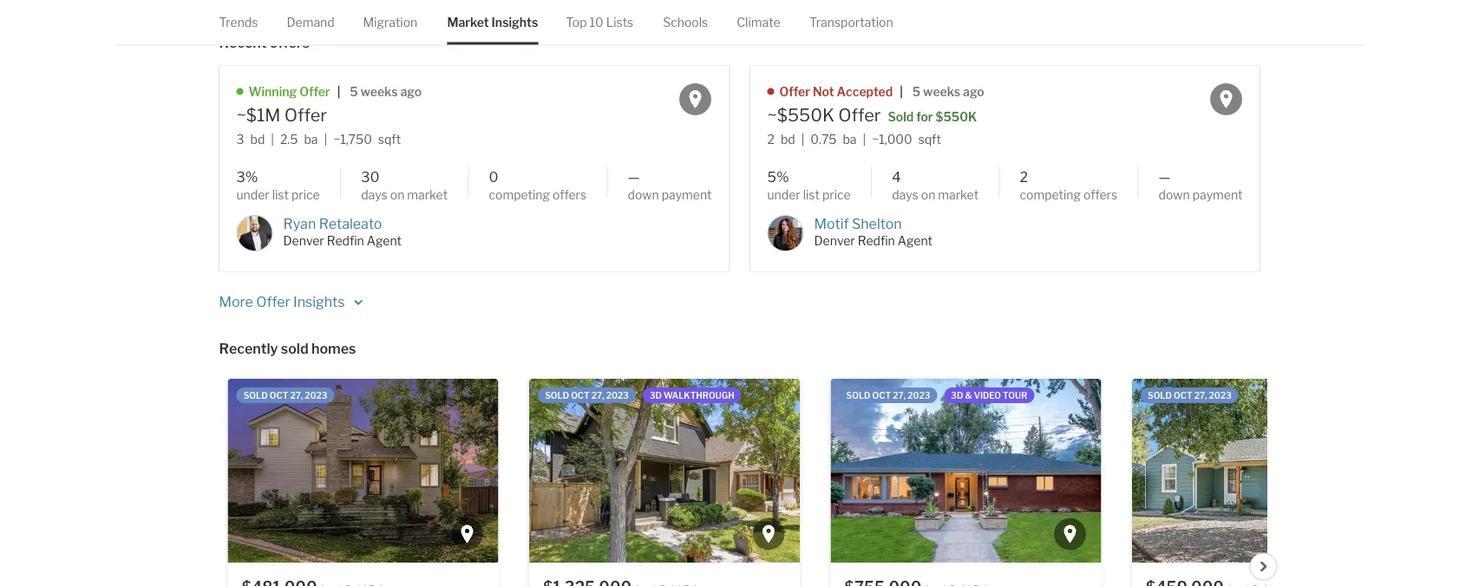 Task type: vqa. For each thing, say whether or not it's contained in the screenshot.


Task type: describe. For each thing, give the bounding box(es) containing it.
agent for retaleato
[[367, 234, 402, 249]]

trends
[[219, 15, 258, 29]]

10
[[589, 15, 604, 29]]

sold for photo of 2746 s irving st, denver, co 80236
[[1147, 390, 1171, 401]]

sold
[[888, 110, 914, 124]]

sold oct 27, 2023 for photo of 2222 lowell blvd, denver, co 80211
[[544, 390, 628, 401]]

3d for 3d & video tour
[[951, 390, 963, 401]]

5 for $550k
[[912, 84, 921, 99]]

oct for photo of 2222 lowell blvd, denver, co 80211
[[571, 390, 589, 401]]

retaleato
[[319, 215, 382, 232]]

payment for 0
[[662, 187, 712, 202]]

competing for 0
[[489, 187, 550, 202]]

days for 30
[[361, 187, 388, 202]]

climate
[[737, 15, 780, 29]]

1,750
[[340, 132, 372, 147]]

trends link
[[219, 0, 258, 44]]

recently sold homes
[[219, 340, 356, 357]]

payment for 2
[[1192, 187, 1243, 202]]

days for 4
[[892, 187, 918, 202]]

~ up 5%
[[767, 105, 777, 126]]

5%
[[767, 168, 789, 185]]

~ down the ~ $550k offer sold for $550k
[[872, 132, 879, 147]]

2.5
[[280, 132, 298, 147]]

down for 2
[[1159, 187, 1190, 202]]

days on market for 4
[[892, 187, 979, 202]]

market for 3%
[[407, 187, 448, 202]]

top 10 lists
[[566, 15, 633, 29]]

redfin for retaleato
[[327, 234, 364, 249]]

homes
[[311, 340, 356, 357]]

photo of 2746 s irving st, denver, co 80236 image
[[1132, 379, 1402, 563]]

winning
[[249, 84, 297, 99]]

price for 3%
[[291, 187, 320, 202]]

~ right 2.5
[[333, 132, 340, 147]]

photo of 2222 lowell blvd, denver, co 80211 image
[[529, 379, 799, 563]]

0 horizontal spatial $550k
[[777, 105, 834, 126]]

weeks for $550k
[[923, 84, 960, 99]]

shelton
[[852, 215, 902, 232]]

denver for ryan
[[283, 234, 324, 249]]

offer left not
[[779, 84, 810, 99]]

2023 for photo of 1951 s xenia way, denver, co 80231
[[304, 390, 327, 401]]

under list price for 3%
[[236, 187, 320, 202]]

3%
[[236, 168, 258, 185]]

offer down accepted
[[838, 105, 881, 126]]

— for 2
[[1159, 168, 1171, 185]]

ryan retaleato image
[[236, 215, 273, 252]]

competing for 2
[[1020, 187, 1081, 202]]

under list price for 5%
[[767, 187, 851, 202]]

sold for photo of 1951 s xenia way, denver, co 80231
[[243, 390, 267, 401]]

migration
[[363, 15, 417, 29]]

down payment for 0
[[628, 187, 712, 202]]

offer right more at left
[[256, 293, 290, 310]]

for
[[916, 110, 933, 124]]

5 for $1m
[[350, 84, 358, 99]]

4
[[892, 168, 901, 185]]

climate link
[[737, 0, 780, 44]]

sqft for 3 bd | 2.5 ba | ~ 1,750 sqft
[[378, 132, 401, 147]]

down payment for 2
[[1159, 187, 1243, 202]]

offer not accepted |
[[779, 84, 903, 99]]

2 bd | 0.75 ba | ~ 1,000 sqft
[[767, 132, 941, 147]]

ba for 0.75
[[843, 132, 857, 147]]

27, for photo of 2222 lowell blvd, denver, co 80211
[[591, 390, 604, 401]]

5 weeks ago for $550k
[[912, 84, 984, 99]]

list for 5%
[[803, 187, 820, 202]]

sold for photo of 516 monaco pkwy, denver, co 80220
[[846, 390, 870, 401]]

| left 0.75
[[801, 132, 804, 147]]

on for 4
[[921, 187, 935, 202]]

market insights
[[447, 15, 538, 29]]

$550k inside the ~ $550k offer sold for $550k
[[936, 110, 977, 124]]

ryan
[[283, 215, 316, 232]]

| up '1,750'
[[337, 84, 340, 99]]

sqft for 2 bd | 0.75 ba | ~ 1,000 sqft
[[918, 132, 941, 147]]

2 sold oct 27, 2023 link from the left
[[1129, 372, 1405, 586]]

motif shelton denver redfin agent
[[814, 215, 933, 249]]

schools
[[663, 15, 708, 29]]

ryan retaleato button
[[283, 215, 382, 232]]

not
[[813, 84, 834, 99]]

| up sold
[[900, 84, 903, 99]]

top
[[566, 15, 587, 29]]

transportation link
[[809, 0, 893, 44]]

recent offers
[[219, 34, 310, 51]]

3 bd | 2.5 ba | ~ 1,750 sqft
[[236, 132, 401, 147]]

winning offer |
[[249, 84, 340, 99]]

accepted
[[837, 84, 893, 99]]

$1m
[[246, 105, 281, 126]]

27, for photo of 1951 s xenia way, denver, co 80231
[[290, 390, 302, 401]]

1 sold oct 27, 2023 link from the left
[[225, 372, 501, 586]]

demand link
[[287, 0, 335, 44]]

more
[[219, 293, 253, 310]]

lists
[[606, 15, 633, 29]]

| left 2.5
[[271, 132, 274, 147]]

price for 5%
[[822, 187, 851, 202]]



Task type: locate. For each thing, give the bounding box(es) containing it.
redfin
[[327, 234, 364, 249], [858, 234, 895, 249]]

next image
[[1259, 561, 1269, 572]]

on
[[390, 187, 405, 202], [921, 187, 935, 202]]

insights left top
[[491, 15, 538, 29]]

3 27, from the left
[[892, 390, 905, 401]]

sold for photo of 2222 lowell blvd, denver, co 80211
[[544, 390, 569, 401]]

1 horizontal spatial payment
[[1192, 187, 1243, 202]]

ryan retaleato denver redfin agent
[[283, 215, 402, 249]]

3d left walkthrough
[[649, 390, 661, 401]]

1 denver from the left
[[283, 234, 324, 249]]

2
[[767, 132, 775, 147], [1020, 168, 1028, 185]]

agent inside motif shelton denver redfin agent
[[898, 234, 933, 249]]

1 payment from the left
[[662, 187, 712, 202]]

offers
[[553, 187, 587, 202], [1083, 187, 1117, 202]]

0 horizontal spatial competing offers
[[489, 187, 587, 202]]

denver
[[283, 234, 324, 249], [814, 234, 855, 249]]

on up ryan retaleato denver redfin agent
[[390, 187, 405, 202]]

weeks up '1,750'
[[360, 84, 398, 99]]

2023
[[304, 390, 327, 401], [606, 390, 628, 401], [907, 390, 930, 401], [1208, 390, 1231, 401]]

$550k
[[777, 105, 834, 126], [936, 110, 977, 124]]

0 horizontal spatial payment
[[662, 187, 712, 202]]

1 horizontal spatial sold oct 27, 2023 link
[[1129, 372, 1405, 586]]

oct for photo of 516 monaco pkwy, denver, co 80220
[[872, 390, 891, 401]]

recent
[[219, 34, 267, 51]]

2023 for photo of 2746 s irving st, denver, co 80236
[[1208, 390, 1231, 401]]

agent for shelton
[[898, 234, 933, 249]]

photo of 516 monaco pkwy, denver, co 80220 image
[[830, 379, 1101, 563]]

1 weeks from the left
[[360, 84, 398, 99]]

0 horizontal spatial competing
[[489, 187, 550, 202]]

1 down from the left
[[628, 187, 659, 202]]

ago
[[400, 84, 422, 99], [963, 84, 984, 99]]

3 sold from the left
[[846, 390, 870, 401]]

27, for photo of 2746 s irving st, denver, co 80236
[[1194, 390, 1207, 401]]

offer up ~ $1m offer
[[299, 84, 330, 99]]

27, for photo of 516 monaco pkwy, denver, co 80220
[[892, 390, 905, 401]]

redfin inside motif shelton denver redfin agent
[[858, 234, 895, 249]]

1 horizontal spatial down payment
[[1159, 187, 1243, 202]]

0 horizontal spatial ago
[[400, 84, 422, 99]]

weeks up the for
[[923, 84, 960, 99]]

1 horizontal spatial ago
[[963, 84, 984, 99]]

1 list from the left
[[272, 187, 289, 202]]

1 bd from the left
[[250, 132, 265, 147]]

under list price down 3%
[[236, 187, 320, 202]]

oct for photo of 2746 s irving st, denver, co 80236
[[1173, 390, 1192, 401]]

1 days from the left
[[361, 187, 388, 202]]

2 27, from the left
[[591, 390, 604, 401]]

1 offers from the left
[[553, 187, 587, 202]]

ba right 2.5
[[304, 132, 318, 147]]

1 3d from the left
[[649, 390, 661, 401]]

1 horizontal spatial 3d
[[951, 390, 963, 401]]

market
[[447, 15, 489, 29], [407, 187, 448, 202], [938, 187, 979, 202]]

~ up 3
[[236, 105, 246, 126]]

0 horizontal spatial under
[[236, 187, 269, 202]]

2 ago from the left
[[963, 84, 984, 99]]

3 2023 from the left
[[907, 390, 930, 401]]

1 horizontal spatial agent
[[898, 234, 933, 249]]

1 competing offers from the left
[[489, 187, 587, 202]]

oct
[[269, 390, 288, 401], [571, 390, 589, 401], [872, 390, 891, 401], [1173, 390, 1192, 401]]

3
[[236, 132, 244, 147]]

bd right 3
[[250, 132, 265, 147]]

1 on from the left
[[390, 187, 405, 202]]

2 under from the left
[[767, 187, 800, 202]]

0 horizontal spatial sold oct 27, 2023 link
[[225, 372, 501, 586]]

4 sold from the left
[[1147, 390, 1171, 401]]

1 under list price from the left
[[236, 187, 320, 202]]

list up ryan
[[272, 187, 289, 202]]

down
[[628, 187, 659, 202], [1159, 187, 1190, 202]]

1 horizontal spatial under
[[767, 187, 800, 202]]

0 horizontal spatial down payment
[[628, 187, 712, 202]]

0 horizontal spatial 5 weeks ago
[[350, 84, 422, 99]]

1 redfin from the left
[[327, 234, 364, 249]]

migration link
[[363, 0, 417, 44]]

market insights link
[[447, 0, 538, 44]]

days
[[361, 187, 388, 202], [892, 187, 918, 202]]

redfin inside ryan retaleato denver redfin agent
[[327, 234, 364, 249]]

| down the ~ $550k offer sold for $550k
[[863, 132, 866, 147]]

2 competing offers from the left
[[1020, 187, 1117, 202]]

1 oct from the left
[[269, 390, 288, 401]]

list for 3%
[[272, 187, 289, 202]]

offers
[[270, 34, 310, 51]]

0 horizontal spatial down
[[628, 187, 659, 202]]

3d & video tour
[[951, 390, 1027, 401]]

competing offers for 0
[[489, 187, 587, 202]]

5 up the for
[[912, 84, 921, 99]]

$550k right the for
[[936, 110, 977, 124]]

2 competing from the left
[[1020, 187, 1081, 202]]

0 horizontal spatial 2
[[767, 132, 775, 147]]

competing offers
[[489, 187, 587, 202], [1020, 187, 1117, 202]]

0 horizontal spatial 3d
[[649, 390, 661, 401]]

1 competing from the left
[[489, 187, 550, 202]]

1 horizontal spatial offers
[[1083, 187, 1117, 202]]

0 horizontal spatial under list price
[[236, 187, 320, 202]]

agent down retaleato
[[367, 234, 402, 249]]

1 horizontal spatial on
[[921, 187, 935, 202]]

3d left the &
[[951, 390, 963, 401]]

0 horizontal spatial denver
[[283, 234, 324, 249]]

2 offers from the left
[[1083, 187, 1117, 202]]

1 sqft from the left
[[378, 132, 401, 147]]

1 2023 from the left
[[304, 390, 327, 401]]

1 price from the left
[[291, 187, 320, 202]]

0 horizontal spatial 5
[[350, 84, 358, 99]]

2 oct from the left
[[571, 390, 589, 401]]

2 down from the left
[[1159, 187, 1190, 202]]

0 horizontal spatial agent
[[367, 234, 402, 249]]

~
[[236, 105, 246, 126], [767, 105, 777, 126], [333, 132, 340, 147], [872, 132, 879, 147]]

~ $1m offer
[[236, 105, 327, 126]]

1 horizontal spatial down
[[1159, 187, 1190, 202]]

days on market
[[361, 187, 448, 202], [892, 187, 979, 202]]

sold oct 27, 2023
[[243, 390, 327, 401], [544, 390, 628, 401], [846, 390, 930, 401], [1147, 390, 1231, 401]]

days on market down 4
[[892, 187, 979, 202]]

0 horizontal spatial ba
[[304, 132, 318, 147]]

redfin down the shelton
[[858, 234, 895, 249]]

weeks for $1m
[[360, 84, 398, 99]]

1 days on market from the left
[[361, 187, 448, 202]]

5
[[350, 84, 358, 99], [912, 84, 921, 99]]

2 ba from the left
[[843, 132, 857, 147]]

2 agent from the left
[[898, 234, 933, 249]]

0 horizontal spatial list
[[272, 187, 289, 202]]

bd
[[250, 132, 265, 147], [781, 132, 795, 147]]

1 horizontal spatial 2
[[1020, 168, 1028, 185]]

— for 0
[[628, 168, 640, 185]]

ago for $550k
[[963, 84, 984, 99]]

redfin for shelton
[[858, 234, 895, 249]]

1 vertical spatial insights
[[293, 293, 345, 310]]

4 sold oct 27, 2023 from the left
[[1147, 390, 1231, 401]]

sqft
[[378, 132, 401, 147], [918, 132, 941, 147]]

bd for 3
[[250, 132, 265, 147]]

2 5 from the left
[[912, 84, 921, 99]]

2 denver from the left
[[814, 234, 855, 249]]

|
[[337, 84, 340, 99], [900, 84, 903, 99], [271, 132, 274, 147], [324, 132, 327, 147], [801, 132, 804, 147], [863, 132, 866, 147]]

0 horizontal spatial insights
[[293, 293, 345, 310]]

on for 30
[[390, 187, 405, 202]]

sold oct 27, 2023 for photo of 516 monaco pkwy, denver, co 80220
[[846, 390, 930, 401]]

4 2023 from the left
[[1208, 390, 1231, 401]]

insights up "homes"
[[293, 293, 345, 310]]

sold oct 27, 2023 for photo of 2746 s irving st, denver, co 80236
[[1147, 390, 1231, 401]]

sqft right '1,750'
[[378, 132, 401, 147]]

demand
[[287, 15, 335, 29]]

5 weeks ago up the for
[[912, 84, 984, 99]]

0
[[489, 168, 498, 185]]

competing
[[489, 187, 550, 202], [1020, 187, 1081, 202]]

denver inside ryan retaleato denver redfin agent
[[283, 234, 324, 249]]

sqft down the for
[[918, 132, 941, 147]]

1 horizontal spatial insights
[[491, 15, 538, 29]]

3d walkthrough
[[649, 390, 734, 401]]

motif
[[814, 215, 849, 232]]

price
[[291, 187, 320, 202], [822, 187, 851, 202]]

days down 4
[[892, 187, 918, 202]]

2 sqft from the left
[[918, 132, 941, 147]]

sold oct 27, 2023 for photo of 1951 s xenia way, denver, co 80231
[[243, 390, 327, 401]]

walkthrough
[[663, 390, 734, 401]]

agent inside ryan retaleato denver redfin agent
[[367, 234, 402, 249]]

5 weeks ago
[[350, 84, 422, 99], [912, 84, 984, 99]]

redfin down retaleato
[[327, 234, 364, 249]]

~ $550k offer sold for $550k
[[767, 105, 977, 126]]

competing offers for 2
[[1020, 187, 1117, 202]]

days on market for 30
[[361, 187, 448, 202]]

4 oct from the left
[[1173, 390, 1192, 401]]

sold
[[281, 340, 308, 357]]

| left '1,750'
[[324, 132, 327, 147]]

2 redfin from the left
[[858, 234, 895, 249]]

1 — from the left
[[628, 168, 640, 185]]

price up motif
[[822, 187, 851, 202]]

market for 5%
[[938, 187, 979, 202]]

denver inside motif shelton denver redfin agent
[[814, 234, 855, 249]]

4 27, from the left
[[1194, 390, 1207, 401]]

$550k down not
[[777, 105, 834, 126]]

1 under from the left
[[236, 187, 269, 202]]

weeks
[[360, 84, 398, 99], [923, 84, 960, 99]]

2 sold from the left
[[544, 390, 569, 401]]

1 horizontal spatial competing offers
[[1020, 187, 1117, 202]]

1 horizontal spatial price
[[822, 187, 851, 202]]

1 agent from the left
[[367, 234, 402, 249]]

1 ago from the left
[[400, 84, 422, 99]]

bd left 0.75
[[781, 132, 795, 147]]

2 sold oct 27, 2023 from the left
[[544, 390, 628, 401]]

1 horizontal spatial ba
[[843, 132, 857, 147]]

bd for 2
[[781, 132, 795, 147]]

recently
[[219, 340, 278, 357]]

2 price from the left
[[822, 187, 851, 202]]

ba for 2.5
[[304, 132, 318, 147]]

1 horizontal spatial —
[[1159, 168, 1171, 185]]

motif shelton image
[[767, 215, 804, 252]]

1 down payment from the left
[[628, 187, 712, 202]]

2 5 weeks ago from the left
[[912, 84, 984, 99]]

0 horizontal spatial price
[[291, 187, 320, 202]]

ba
[[304, 132, 318, 147], [843, 132, 857, 147]]

2 down payment from the left
[[1159, 187, 1243, 202]]

1 horizontal spatial list
[[803, 187, 820, 202]]

offer down winning offer |
[[284, 105, 327, 126]]

1 27, from the left
[[290, 390, 302, 401]]

ba right 0.75
[[843, 132, 857, 147]]

down payment
[[628, 187, 712, 202], [1159, 187, 1243, 202]]

days down the 30
[[361, 187, 388, 202]]

2 bd from the left
[[781, 132, 795, 147]]

down for 0
[[628, 187, 659, 202]]

under for 3%
[[236, 187, 269, 202]]

1 horizontal spatial redfin
[[858, 234, 895, 249]]

2023 for photo of 2222 lowell blvd, denver, co 80211
[[606, 390, 628, 401]]

1 ba from the left
[[304, 132, 318, 147]]

sold oct 27, 2023 link
[[225, 372, 501, 586], [1129, 372, 1405, 586]]

under
[[236, 187, 269, 202], [767, 187, 800, 202]]

&
[[965, 390, 972, 401]]

3d for 3d walkthrough
[[649, 390, 661, 401]]

1 horizontal spatial bd
[[781, 132, 795, 147]]

—
[[628, 168, 640, 185], [1159, 168, 1171, 185]]

under for 5%
[[767, 187, 800, 202]]

2 on from the left
[[921, 187, 935, 202]]

days on market down the 30
[[361, 187, 448, 202]]

1 horizontal spatial sqft
[[918, 132, 941, 147]]

under list price down 5%
[[767, 187, 851, 202]]

1 5 weeks ago from the left
[[350, 84, 422, 99]]

2 days on market from the left
[[892, 187, 979, 202]]

tour
[[1002, 390, 1027, 401]]

1 sold oct 27, 2023 from the left
[[243, 390, 327, 401]]

3d
[[649, 390, 661, 401], [951, 390, 963, 401]]

1 horizontal spatial competing
[[1020, 187, 1081, 202]]

1 horizontal spatial 5
[[912, 84, 921, 99]]

3 sold oct 27, 2023 from the left
[[846, 390, 930, 401]]

0 horizontal spatial days on market
[[361, 187, 448, 202]]

1 horizontal spatial $550k
[[936, 110, 977, 124]]

offers for 0
[[553, 187, 587, 202]]

0 horizontal spatial bd
[[250, 132, 265, 147]]

2 list from the left
[[803, 187, 820, 202]]

under down 5%
[[767, 187, 800, 202]]

insights
[[491, 15, 538, 29], [293, 293, 345, 310]]

under list price
[[236, 187, 320, 202], [767, 187, 851, 202]]

2 for 2
[[1020, 168, 1028, 185]]

0 horizontal spatial on
[[390, 187, 405, 202]]

schools link
[[663, 0, 708, 44]]

motif shelton button
[[814, 215, 902, 232]]

2 payment from the left
[[1192, 187, 1243, 202]]

offer
[[299, 84, 330, 99], [779, 84, 810, 99], [284, 105, 327, 126], [838, 105, 881, 126], [256, 293, 290, 310]]

2023 for photo of 516 monaco pkwy, denver, co 80220
[[907, 390, 930, 401]]

top 10 lists link
[[566, 0, 633, 44]]

2 — from the left
[[1159, 168, 1171, 185]]

2 weeks from the left
[[923, 84, 960, 99]]

denver down ryan
[[283, 234, 324, 249]]

1 horizontal spatial days on market
[[892, 187, 979, 202]]

offers for 2
[[1083, 187, 1117, 202]]

3 oct from the left
[[872, 390, 891, 401]]

oct for photo of 1951 s xenia way, denver, co 80231
[[269, 390, 288, 401]]

ago for $1m
[[400, 84, 422, 99]]

1,000
[[879, 132, 912, 147]]

0 horizontal spatial weeks
[[360, 84, 398, 99]]

1 horizontal spatial 5 weeks ago
[[912, 84, 984, 99]]

list up motif
[[803, 187, 820, 202]]

0 horizontal spatial days
[[361, 187, 388, 202]]

denver for motif
[[814, 234, 855, 249]]

video
[[973, 390, 1001, 401]]

2 under list price from the left
[[767, 187, 851, 202]]

list
[[272, 187, 289, 202], [803, 187, 820, 202]]

2 2023 from the left
[[606, 390, 628, 401]]

27,
[[290, 390, 302, 401], [591, 390, 604, 401], [892, 390, 905, 401], [1194, 390, 1207, 401]]

0 vertical spatial 2
[[767, 132, 775, 147]]

5 weeks ago for $1m
[[350, 84, 422, 99]]

5 up '1,750'
[[350, 84, 358, 99]]

1 horizontal spatial weeks
[[923, 84, 960, 99]]

0.75
[[811, 132, 837, 147]]

30
[[361, 168, 379, 185]]

1 5 from the left
[[350, 84, 358, 99]]

2 for 2 bd | 0.75 ba | ~ 1,000 sqft
[[767, 132, 775, 147]]

1 horizontal spatial under list price
[[767, 187, 851, 202]]

price up ryan
[[291, 187, 320, 202]]

0 horizontal spatial offers
[[553, 187, 587, 202]]

denver down motif
[[814, 234, 855, 249]]

1 horizontal spatial denver
[[814, 234, 855, 249]]

0 horizontal spatial sqft
[[378, 132, 401, 147]]

more offer insights
[[219, 293, 348, 310]]

1 sold from the left
[[243, 390, 267, 401]]

agent
[[367, 234, 402, 249], [898, 234, 933, 249]]

0 vertical spatial insights
[[491, 15, 538, 29]]

5 weeks ago up '1,750'
[[350, 84, 422, 99]]

1 horizontal spatial days
[[892, 187, 918, 202]]

on up motif shelton denver redfin agent
[[921, 187, 935, 202]]

photo of 1951 s xenia way, denver, co 80231 image
[[227, 379, 498, 563]]

2 days from the left
[[892, 187, 918, 202]]

transportation
[[809, 15, 893, 29]]

payment
[[662, 187, 712, 202], [1192, 187, 1243, 202]]

sold
[[243, 390, 267, 401], [544, 390, 569, 401], [846, 390, 870, 401], [1147, 390, 1171, 401]]

0 horizontal spatial redfin
[[327, 234, 364, 249]]

agent down the shelton
[[898, 234, 933, 249]]

2 3d from the left
[[951, 390, 963, 401]]

1 vertical spatial 2
[[1020, 168, 1028, 185]]

under down 3%
[[236, 187, 269, 202]]

0 horizontal spatial —
[[628, 168, 640, 185]]



